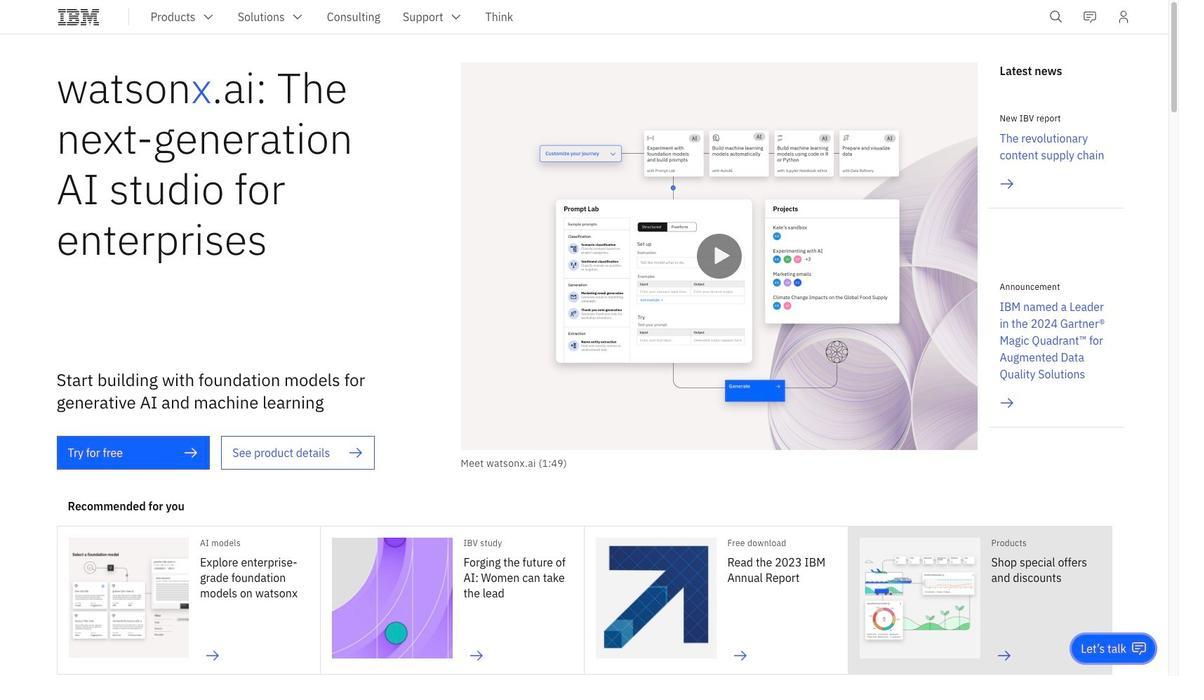Task type: locate. For each thing, give the bounding box(es) containing it.
let's talk element
[[1082, 641, 1127, 657]]



